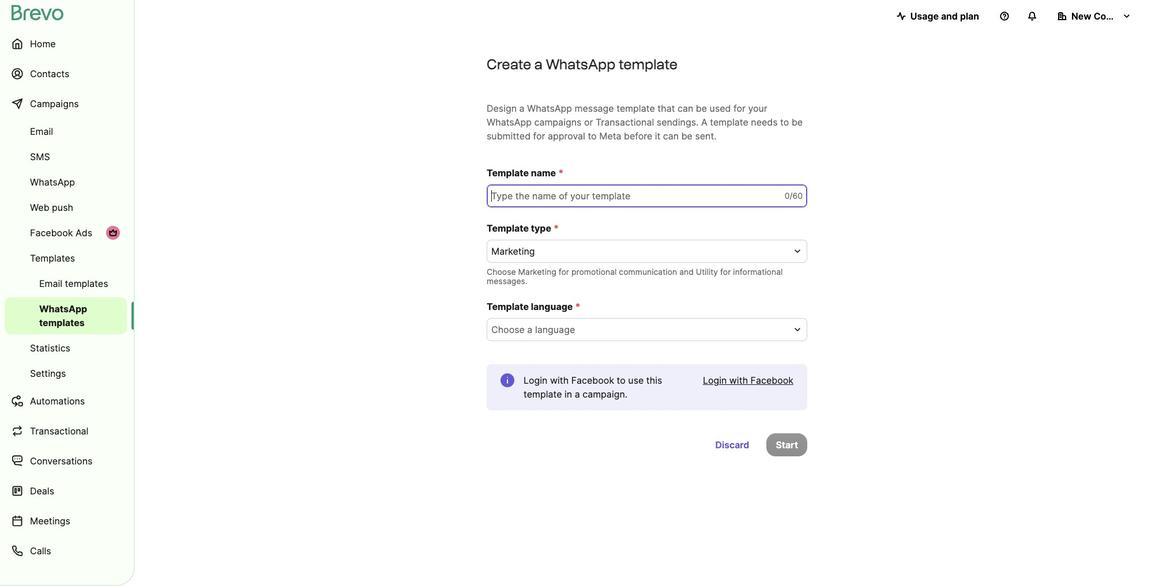 Task type: describe. For each thing, give the bounding box(es) containing it.
sms link
[[5, 145, 127, 168]]

template name *
[[487, 167, 564, 179]]

marketing inside choose marketing for promotional communication and utility for informational messages.
[[518, 267, 557, 277]]

deals link
[[5, 478, 127, 505]]

new company button
[[1049, 5, 1141, 28]]

choose for choose marketing for promotional communication and utility for informational messages.
[[487, 267, 516, 277]]

1 vertical spatial to
[[588, 130, 597, 142]]

* for template language *
[[575, 301, 581, 313]]

create
[[487, 56, 532, 73]]

a for create
[[535, 56, 543, 73]]

whatsapp templates link
[[5, 298, 127, 335]]

promotional
[[572, 267, 617, 277]]

web push link
[[5, 196, 127, 219]]

and inside button
[[941, 10, 958, 22]]

1 vertical spatial can
[[663, 130, 679, 142]]

name
[[531, 167, 556, 179]]

used
[[710, 103, 731, 114]]

choose for choose a language
[[492, 324, 525, 336]]

email for email templates
[[39, 278, 62, 290]]

email templates
[[39, 278, 108, 290]]

needs
[[751, 117, 778, 128]]

ads
[[76, 227, 92, 239]]

to inside the login with facebook to use this template in a campaign.
[[617, 375, 626, 387]]

0 horizontal spatial transactional
[[30, 426, 88, 437]]

template type *
[[487, 223, 559, 234]]

template for template type
[[487, 223, 529, 234]]

2 horizontal spatial be
[[792, 117, 803, 128]]

design
[[487, 103, 517, 114]]

email link
[[5, 120, 127, 143]]

your
[[748, 103, 768, 114]]

template language *
[[487, 301, 581, 313]]

* for template name *
[[559, 167, 564, 179]]

design a whatsapp message template that can be used for your whatsapp campaigns or transactional sendings. a template needs to be submitted for approval to meta before it can be sent.
[[487, 103, 803, 142]]

email templates link
[[5, 272, 127, 295]]

company
[[1094, 10, 1137, 22]]

conversations link
[[5, 448, 127, 475]]

whatsapp down email templates link
[[39, 303, 87, 315]]

push
[[52, 202, 73, 213]]

for down campaigns
[[533, 130, 545, 142]]

with for login with facebook to use this template in a campaign.
[[550, 375, 569, 387]]

whatsapp up 'submitted'
[[487, 117, 532, 128]]

usage
[[911, 10, 939, 22]]

message
[[575, 103, 614, 114]]

sms
[[30, 151, 50, 163]]

whatsapp up message
[[546, 56, 616, 73]]

left___rvooi image
[[108, 228, 118, 238]]

templates for email templates
[[65, 278, 108, 290]]

and inside choose marketing for promotional communication and utility for informational messages.
[[680, 267, 694, 277]]

this
[[647, 375, 663, 387]]

contacts
[[30, 68, 69, 80]]

discard
[[716, 440, 750, 451]]

calls link
[[5, 538, 127, 565]]

choose marketing for promotional communication and utility for informational messages.
[[487, 267, 783, 286]]

calls
[[30, 546, 51, 557]]

0
[[785, 191, 790, 201]]

it
[[655, 130, 661, 142]]

that
[[658, 103, 675, 114]]

login with facebook to use this template in a campaign.
[[524, 375, 663, 400]]

facebook ads
[[30, 227, 92, 239]]

whatsapp templates
[[39, 303, 87, 329]]

campaigns
[[30, 98, 79, 110]]

utility
[[696, 267, 718, 277]]

in
[[565, 389, 572, 400]]

usage and plan button
[[888, 5, 989, 28]]

home link
[[5, 30, 127, 58]]

statistics
[[30, 343, 70, 354]]

transactional link
[[5, 418, 127, 445]]

meetings link
[[5, 508, 127, 535]]

a for choose
[[528, 324, 533, 336]]

use
[[628, 375, 644, 387]]

messages.
[[487, 276, 528, 286]]

before
[[624, 130, 653, 142]]

deals
[[30, 486, 54, 497]]

/
[[790, 191, 793, 201]]

sendings.
[[657, 117, 699, 128]]

template for template name
[[487, 167, 529, 179]]

start
[[776, 440, 798, 451]]

template up that
[[619, 56, 678, 73]]

login with facebook
[[703, 375, 794, 387]]



Task type: vqa. For each thing, say whether or not it's contained in the screenshot.
'POINT'
no



Task type: locate. For each thing, give the bounding box(es) containing it.
marketing down the template type *
[[492, 246, 535, 257]]

with inside login with facebook link
[[730, 375, 748, 387]]

0 vertical spatial email
[[30, 126, 53, 137]]

choose inside choose a language "popup button"
[[492, 324, 525, 336]]

2 login from the left
[[703, 375, 727, 387]]

1 vertical spatial transactional
[[30, 426, 88, 437]]

1 horizontal spatial to
[[617, 375, 626, 387]]

1 vertical spatial language
[[535, 324, 575, 336]]

for
[[734, 103, 746, 114], [533, 130, 545, 142], [559, 267, 569, 277], [721, 267, 731, 277]]

facebook for login with facebook
[[751, 375, 794, 387]]

sent.
[[695, 130, 717, 142]]

settings link
[[5, 362, 127, 385]]

conversations
[[30, 456, 93, 467]]

* for template type *
[[554, 223, 559, 234]]

choose inside choose marketing for promotional communication and utility for informational messages.
[[487, 267, 516, 277]]

0 vertical spatial *
[[559, 167, 564, 179]]

marketing
[[492, 246, 535, 257], [518, 267, 557, 277]]

templates link
[[5, 247, 127, 270]]

0 vertical spatial and
[[941, 10, 958, 22]]

create a whatsapp template
[[487, 56, 678, 73]]

0 vertical spatial be
[[696, 103, 707, 114]]

a
[[535, 56, 543, 73], [520, 103, 525, 114], [528, 324, 533, 336], [575, 389, 580, 400]]

0 horizontal spatial facebook
[[30, 227, 73, 239]]

transactional
[[596, 117, 654, 128], [30, 426, 88, 437]]

template up before
[[617, 103, 655, 114]]

0 / 60
[[785, 191, 803, 201]]

home
[[30, 38, 56, 50]]

and left plan
[[941, 10, 958, 22]]

be up a
[[696, 103, 707, 114]]

templates down templates link
[[65, 278, 108, 290]]

web push
[[30, 202, 73, 213]]

communication
[[619, 267, 677, 277]]

for left promotional
[[559, 267, 569, 277]]

1 horizontal spatial be
[[696, 103, 707, 114]]

2 horizontal spatial facebook
[[751, 375, 794, 387]]

template inside the login with facebook to use this template in a campaign.
[[524, 389, 562, 400]]

0 horizontal spatial and
[[680, 267, 694, 277]]

1 template from the top
[[487, 167, 529, 179]]

2 vertical spatial to
[[617, 375, 626, 387]]

Type the name of your template text field
[[487, 185, 808, 208]]

1 vertical spatial *
[[554, 223, 559, 234]]

choose a language
[[492, 324, 575, 336]]

template down messages.
[[487, 301, 529, 313]]

approval
[[548, 130, 586, 142]]

none field inside choose a language "popup button"
[[492, 323, 789, 337]]

0 horizontal spatial be
[[682, 130, 693, 142]]

discard button
[[706, 434, 759, 457]]

campaigns
[[535, 117, 582, 128]]

email down templates on the top
[[39, 278, 62, 290]]

informational
[[733, 267, 783, 277]]

0 vertical spatial template
[[487, 167, 529, 179]]

contacts link
[[5, 60, 127, 88]]

marketing inside popup button
[[492, 246, 535, 257]]

transactional inside design a whatsapp message template that can be used for your whatsapp campaigns or transactional sendings. a template needs to be submitted for approval to meta before it can be sent.
[[596, 117, 654, 128]]

a right in on the bottom of page
[[575, 389, 580, 400]]

1 horizontal spatial transactional
[[596, 117, 654, 128]]

campaigns link
[[5, 90, 127, 118]]

1 vertical spatial be
[[792, 117, 803, 128]]

template left the "type"
[[487, 223, 529, 234]]

a inside design a whatsapp message template that can be used for your whatsapp campaigns or transactional sendings. a template needs to be submitted for approval to meta before it can be sent.
[[520, 103, 525, 114]]

email for email
[[30, 126, 53, 137]]

whatsapp link
[[5, 171, 127, 194]]

0 vertical spatial choose
[[487, 267, 516, 277]]

a inside "popup button"
[[528, 324, 533, 336]]

1 horizontal spatial facebook
[[572, 375, 614, 387]]

can up sendings.
[[678, 103, 694, 114]]

plan
[[960, 10, 980, 22]]

email up sms
[[30, 126, 53, 137]]

template for template language
[[487, 301, 529, 313]]

60
[[793, 191, 803, 201]]

meta
[[600, 130, 622, 142]]

a inside the login with facebook to use this template in a campaign.
[[575, 389, 580, 400]]

template left in on the bottom of page
[[524, 389, 562, 400]]

a right create
[[535, 56, 543, 73]]

templates inside whatsapp templates
[[39, 317, 85, 329]]

template
[[487, 167, 529, 179], [487, 223, 529, 234], [487, 301, 529, 313]]

meetings
[[30, 516, 70, 527]]

3 template from the top
[[487, 301, 529, 313]]

1 vertical spatial templates
[[39, 317, 85, 329]]

0 horizontal spatial with
[[550, 375, 569, 387]]

to left the use
[[617, 375, 626, 387]]

templates
[[65, 278, 108, 290], [39, 317, 85, 329]]

new company
[[1072, 10, 1137, 22]]

1 horizontal spatial and
[[941, 10, 958, 22]]

facebook
[[30, 227, 73, 239], [572, 375, 614, 387], [751, 375, 794, 387]]

templates
[[30, 253, 75, 264]]

*
[[559, 167, 564, 179], [554, 223, 559, 234], [575, 301, 581, 313]]

template down used
[[710, 117, 749, 128]]

choose a language button
[[487, 318, 808, 342]]

* right the "type"
[[554, 223, 559, 234]]

1 vertical spatial marketing
[[518, 267, 557, 277]]

marketing button
[[487, 240, 808, 263]]

a
[[701, 117, 708, 128]]

choose up 'template language *'
[[487, 267, 516, 277]]

alert containing login with facebook to use this template in a campaign.
[[487, 365, 808, 411]]

whatsapp up web push on the top left of page
[[30, 177, 75, 188]]

or
[[584, 117, 593, 128]]

submitted
[[487, 130, 531, 142]]

be
[[696, 103, 707, 114], [792, 117, 803, 128], [682, 130, 693, 142]]

login with facebook link
[[703, 374, 794, 388]]

email
[[30, 126, 53, 137], [39, 278, 62, 290]]

be down sendings.
[[682, 130, 693, 142]]

template
[[619, 56, 678, 73], [617, 103, 655, 114], [710, 117, 749, 128], [524, 389, 562, 400]]

campaign.
[[583, 389, 628, 400]]

with for login with facebook
[[730, 375, 748, 387]]

2 vertical spatial template
[[487, 301, 529, 313]]

templates for whatsapp templates
[[39, 317, 85, 329]]

login
[[524, 375, 548, 387], [703, 375, 727, 387]]

settings
[[30, 368, 66, 380]]

language inside "popup button"
[[535, 324, 575, 336]]

automations
[[30, 396, 85, 407]]

facebook inside the login with facebook to use this template in a campaign.
[[572, 375, 614, 387]]

login inside the login with facebook to use this template in a campaign.
[[524, 375, 548, 387]]

and left utility
[[680, 267, 694, 277]]

2 horizontal spatial to
[[781, 117, 789, 128]]

whatsapp up campaigns
[[527, 103, 572, 114]]

facebook for login with facebook to use this template in a campaign.
[[572, 375, 614, 387]]

with
[[550, 375, 569, 387], [730, 375, 748, 387]]

start button
[[767, 434, 808, 457]]

language down 'template language *'
[[535, 324, 575, 336]]

web
[[30, 202, 49, 213]]

0 vertical spatial transactional
[[596, 117, 654, 128]]

can right it
[[663, 130, 679, 142]]

0 vertical spatial language
[[531, 301, 573, 313]]

to down the or
[[588, 130, 597, 142]]

1 horizontal spatial with
[[730, 375, 748, 387]]

for left the your
[[734, 103, 746, 114]]

choose down 'template language *'
[[492, 324, 525, 336]]

1 vertical spatial and
[[680, 267, 694, 277]]

statistics link
[[5, 337, 127, 360]]

marketing up 'template language *'
[[518, 267, 557, 277]]

whatsapp
[[546, 56, 616, 73], [527, 103, 572, 114], [487, 117, 532, 128], [30, 177, 75, 188], [39, 303, 87, 315]]

new
[[1072, 10, 1092, 22]]

2 template from the top
[[487, 223, 529, 234]]

facebook ads link
[[5, 222, 127, 245]]

1 vertical spatial choose
[[492, 324, 525, 336]]

a down 'template language *'
[[528, 324, 533, 336]]

* right name
[[559, 167, 564, 179]]

templates up statistics link
[[39, 317, 85, 329]]

2 with from the left
[[730, 375, 748, 387]]

choose
[[487, 267, 516, 277], [492, 324, 525, 336]]

* down promotional
[[575, 301, 581, 313]]

a right design
[[520, 103, 525, 114]]

1 login from the left
[[524, 375, 548, 387]]

0 horizontal spatial login
[[524, 375, 548, 387]]

1 horizontal spatial login
[[703, 375, 727, 387]]

template left name
[[487, 167, 529, 179]]

type
[[531, 223, 552, 234]]

0 vertical spatial to
[[781, 117, 789, 128]]

2 vertical spatial be
[[682, 130, 693, 142]]

login for login with facebook to use this template in a campaign.
[[524, 375, 548, 387]]

be right needs
[[792, 117, 803, 128]]

for right utility
[[721, 267, 731, 277]]

automations link
[[5, 388, 127, 415]]

login for login with facebook
[[703, 375, 727, 387]]

language
[[531, 301, 573, 313], [535, 324, 575, 336]]

with inside the login with facebook to use this template in a campaign.
[[550, 375, 569, 387]]

0 vertical spatial can
[[678, 103, 694, 114]]

1 with from the left
[[550, 375, 569, 387]]

1 vertical spatial template
[[487, 223, 529, 234]]

0 vertical spatial marketing
[[492, 246, 535, 257]]

0 horizontal spatial to
[[588, 130, 597, 142]]

language up 'choose a language'
[[531, 301, 573, 313]]

0 vertical spatial templates
[[65, 278, 108, 290]]

None field
[[492, 323, 789, 337]]

transactional down automations
[[30, 426, 88, 437]]

alert
[[487, 365, 808, 411]]

2 vertical spatial *
[[575, 301, 581, 313]]

a for design
[[520, 103, 525, 114]]

transactional up before
[[596, 117, 654, 128]]

1 vertical spatial email
[[39, 278, 62, 290]]

usage and plan
[[911, 10, 980, 22]]

can
[[678, 103, 694, 114], [663, 130, 679, 142]]

to right needs
[[781, 117, 789, 128]]



